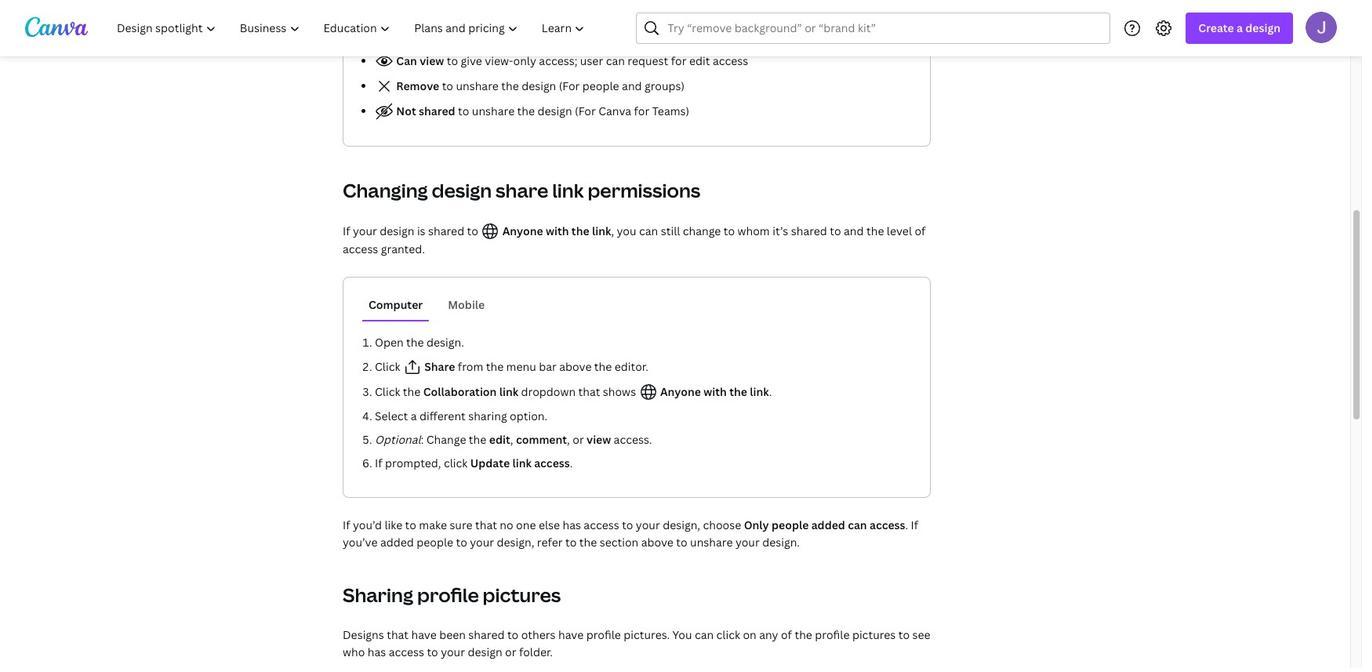 Task type: vqa. For each thing, say whether or not it's contained in the screenshot.
By
no



Task type: describe. For each thing, give the bounding box(es) containing it.
or inside designs that have been shared to others have profile pictures. you can click on any of the profile pictures to see who has access to your design or folder.
[[505, 645, 517, 660]]

2 horizontal spatial people
[[772, 518, 809, 533]]

. if you've added people to your design, refer to the section above to unshare your design.
[[343, 518, 919, 550]]

to left whom
[[724, 224, 735, 238]]

if for if prompted, click update link access .
[[375, 456, 383, 471]]

menu
[[506, 359, 536, 374]]

0 vertical spatial or
[[573, 432, 584, 447]]

link for anyone with the link .
[[750, 384, 769, 399]]

mobile
[[448, 297, 485, 312]]

still
[[661, 224, 680, 238]]

link for anyone with the link
[[592, 224, 611, 238]]

0 vertical spatial has
[[563, 518, 581, 533]]

level
[[887, 224, 912, 238]]

1 have from the left
[[411, 628, 437, 643]]

prompted,
[[385, 456, 441, 471]]

can
[[396, 53, 417, 68]]

, inside , you can still change to whom it's shared to and the level of access granted.
[[611, 224, 614, 238]]

optional
[[375, 432, 421, 447]]

. inside . if you've added people to your design, refer to the section above to unshare your design.
[[906, 518, 909, 533]]

2 horizontal spatial profile
[[815, 628, 850, 643]]

section
[[600, 535, 639, 550]]

dropdown
[[521, 384, 576, 399]]

can inside , you can still change to whom it's shared to and the level of access granted.
[[639, 224, 658, 238]]

request
[[628, 53, 669, 68]]

if inside . if you've added people to your design, refer to the section above to unshare your design.
[[911, 518, 919, 533]]

not
[[396, 104, 416, 118]]

not shared to unshare the design (for canva for teams)
[[394, 104, 690, 118]]

0 horizontal spatial for
[[634, 104, 650, 118]]

design, inside . if you've added people to your design, refer to the section above to unshare your design.
[[497, 535, 535, 550]]

mobile button
[[442, 290, 491, 320]]

remove to unshare the design (for people and groups)
[[394, 78, 685, 93]]

create
[[1199, 20, 1235, 35]]

if for if you'd like to make sure that no one else has access to your design, choose only people added can access
[[343, 518, 350, 533]]

if for if your design is shared to
[[343, 224, 350, 238]]

click for click
[[375, 359, 403, 374]]

anyone with the link
[[500, 224, 611, 238]]

your inside designs that have been shared to others have profile pictures. you can click on any of the profile pictures to see who has access to your design or folder.
[[441, 645, 465, 660]]

a for create
[[1237, 20, 1243, 35]]

sharing
[[343, 582, 414, 608]]

above inside . if you've added people to your design, refer to the section above to unshare your design.
[[642, 535, 674, 550]]

to left give
[[447, 53, 458, 68]]

can view to give view-only access; user can request for edit access
[[394, 53, 749, 68]]

of inside designs that have been shared to others have profile pictures. you can click on any of the profile pictures to see who has access to your design or folder.
[[781, 628, 792, 643]]

to down sharing profile pictures
[[427, 645, 438, 660]]

has inside designs that have been shared to others have profile pictures. you can click on any of the profile pictures to see who has access to your design or folder.
[[368, 645, 386, 660]]

share from the menu bar above the editor.
[[422, 359, 649, 374]]

you'd
[[353, 518, 382, 533]]

comment
[[516, 432, 567, 447]]

one
[[516, 518, 536, 533]]

0 vertical spatial pictures
[[483, 582, 561, 608]]

on
[[743, 628, 757, 643]]

, you can still change to whom it's shared to and the level of access granted.
[[343, 224, 926, 257]]

link for click the collaboration link dropdown that shows
[[500, 384, 519, 399]]

access;
[[539, 53, 578, 68]]

access inside , you can still change to whom it's shared to and the level of access granted.
[[343, 242, 378, 257]]

1 horizontal spatial .
[[769, 384, 772, 399]]

change
[[427, 432, 466, 447]]

only
[[744, 518, 769, 533]]

if prompted, click update link access .
[[375, 456, 573, 471]]

sharing
[[469, 409, 507, 424]]

choose
[[703, 518, 742, 533]]

to down give
[[458, 104, 469, 118]]

1 horizontal spatial design,
[[663, 518, 701, 533]]

create a design button
[[1186, 13, 1294, 44]]

designs that have been shared to others have profile pictures. you can click on any of the profile pictures to see who has access to your design or folder.
[[343, 628, 931, 660]]

2 horizontal spatial that
[[579, 384, 601, 399]]

0 horizontal spatial edit
[[489, 432, 511, 447]]

click for click the collaboration link dropdown that shows
[[375, 384, 400, 399]]

pictures inside designs that have been shared to others have profile pictures. you can click on any of the profile pictures to see who has access to your design or folder.
[[853, 628, 896, 643]]

no
[[500, 518, 514, 533]]

create a design
[[1199, 20, 1281, 35]]

:
[[421, 432, 424, 447]]

click the collaboration link dropdown that shows
[[375, 384, 639, 399]]

can inside designs that have been shared to others have profile pictures. you can click on any of the profile pictures to see who has access to your design or folder.
[[695, 628, 714, 643]]

different
[[420, 409, 466, 424]]

shared inside , you can still change to whom it's shared to and the level of access granted.
[[791, 224, 828, 238]]

any
[[760, 628, 779, 643]]

0 horizontal spatial click
[[444, 456, 468, 471]]

give
[[461, 53, 482, 68]]

top level navigation element
[[107, 13, 599, 44]]

design up granted.
[[380, 224, 415, 238]]

groups)
[[645, 78, 685, 93]]

only
[[513, 53, 537, 68]]

remove
[[396, 78, 440, 93]]

0 vertical spatial for
[[671, 53, 687, 68]]

anyone with the link .
[[658, 384, 772, 399]]

your up section
[[636, 518, 660, 533]]

0 vertical spatial above
[[560, 359, 592, 374]]

like
[[385, 518, 403, 533]]

your down only
[[736, 535, 760, 550]]

whom
[[738, 224, 770, 238]]

view-
[[485, 53, 514, 68]]

your down sure
[[470, 535, 494, 550]]

link for changing design share link permissions
[[552, 177, 584, 203]]

design down remove to unshare the design (for people and groups)
[[538, 104, 572, 118]]

share
[[425, 359, 455, 374]]

to right refer
[[566, 535, 577, 550]]

0 vertical spatial and
[[622, 78, 642, 93]]

to right it's
[[830, 224, 841, 238]]

computer
[[369, 297, 423, 312]]

from
[[458, 359, 483, 374]]

select a different sharing option.
[[375, 409, 548, 424]]

design up not shared to unshare the design (for canva for teams)
[[522, 78, 556, 93]]

your down changing
[[353, 224, 377, 238]]

1 vertical spatial (for
[[575, 104, 596, 118]]

canva
[[599, 104, 632, 118]]

granted.
[[381, 242, 425, 257]]

to right like
[[405, 518, 417, 533]]

to left the others at bottom
[[508, 628, 519, 643]]

change
[[683, 224, 721, 238]]



Task type: locate. For each thing, give the bounding box(es) containing it.
1 horizontal spatial have
[[559, 628, 584, 643]]

to left see
[[899, 628, 910, 643]]

1 horizontal spatial with
[[704, 384, 727, 399]]

the inside designs that have been shared to others have profile pictures. you can click on any of the profile pictures to see who has access to your design or folder.
[[795, 628, 813, 643]]

or right comment
[[573, 432, 584, 447]]

to up section
[[622, 518, 633, 533]]

0 horizontal spatial added
[[380, 535, 414, 550]]

profile left pictures.
[[587, 628, 621, 643]]

click
[[375, 359, 403, 374], [375, 384, 400, 399]]

if you'd like to make sure that no one else has access to your design, choose only people added can access
[[343, 518, 906, 533]]

has right else
[[563, 518, 581, 533]]

1 vertical spatial that
[[475, 518, 497, 533]]

0 horizontal spatial that
[[387, 628, 409, 643]]

2 vertical spatial unshare
[[690, 535, 733, 550]]

Try "remove background" or "brand kit" search field
[[668, 13, 1101, 43]]

the
[[502, 78, 519, 93], [517, 104, 535, 118], [572, 224, 590, 238], [867, 224, 885, 238], [406, 335, 424, 350], [486, 359, 504, 374], [595, 359, 612, 374], [403, 384, 421, 399], [730, 384, 748, 399], [469, 432, 487, 447], [580, 535, 597, 550], [795, 628, 813, 643]]

0 vertical spatial click
[[444, 456, 468, 471]]

anyone down share
[[503, 224, 543, 238]]

who
[[343, 645, 365, 660]]

view
[[420, 53, 444, 68], [587, 432, 611, 447]]

editor.
[[615, 359, 649, 374]]

access inside designs that have been shared to others have profile pictures. you can click on any of the profile pictures to see who has access to your design or folder.
[[389, 645, 424, 660]]

2 vertical spatial .
[[906, 518, 909, 533]]

optional : change the edit , comment , or view access.
[[375, 432, 652, 447]]

1 horizontal spatial pictures
[[853, 628, 896, 643]]

0 vertical spatial that
[[579, 384, 601, 399]]

shared inside designs that have been shared to others have profile pictures. you can click on any of the profile pictures to see who has access to your design or folder.
[[469, 628, 505, 643]]

1 horizontal spatial of
[[915, 224, 926, 238]]

design left share
[[432, 177, 492, 203]]

1 horizontal spatial people
[[583, 78, 620, 93]]

pictures up the others at bottom
[[483, 582, 561, 608]]

1 horizontal spatial has
[[563, 518, 581, 533]]

user
[[580, 53, 603, 68]]

1 vertical spatial view
[[587, 432, 611, 447]]

2 vertical spatial people
[[417, 535, 453, 550]]

have right the others at bottom
[[559, 628, 584, 643]]

0 vertical spatial design.
[[427, 335, 464, 350]]

profile right any
[[815, 628, 850, 643]]

been
[[439, 628, 466, 643]]

0 vertical spatial people
[[583, 78, 620, 93]]

1 vertical spatial with
[[704, 384, 727, 399]]

design left 'folder.'
[[468, 645, 503, 660]]

2 vertical spatial that
[[387, 628, 409, 643]]

0 vertical spatial design,
[[663, 518, 701, 533]]

0 vertical spatial view
[[420, 53, 444, 68]]

unshare
[[456, 78, 499, 93], [472, 104, 515, 118], [690, 535, 733, 550]]

else
[[539, 518, 560, 533]]

your
[[353, 224, 377, 238], [636, 518, 660, 533], [470, 535, 494, 550], [736, 535, 760, 550], [441, 645, 465, 660]]

design, down no
[[497, 535, 535, 550]]

1 horizontal spatial profile
[[587, 628, 621, 643]]

and left level on the right
[[844, 224, 864, 238]]

1 vertical spatial pictures
[[853, 628, 896, 643]]

if
[[343, 224, 350, 238], [375, 456, 383, 471], [343, 518, 350, 533], [911, 518, 919, 533]]

changing design share link permissions
[[343, 177, 701, 203]]

0 horizontal spatial pictures
[[483, 582, 561, 608]]

1 vertical spatial above
[[642, 535, 674, 550]]

shared right been
[[469, 628, 505, 643]]

, down option.
[[511, 432, 513, 447]]

and inside , you can still change to whom it's shared to and the level of access granted.
[[844, 224, 864, 238]]

design. inside . if you've added people to your design, refer to the section above to unshare your design.
[[763, 535, 800, 550]]

1 horizontal spatial and
[[844, 224, 864, 238]]

if your design is shared to
[[343, 224, 481, 238]]

click up select
[[375, 384, 400, 399]]

above
[[560, 359, 592, 374], [642, 535, 674, 550]]

can
[[606, 53, 625, 68], [639, 224, 658, 238], [848, 518, 867, 533], [695, 628, 714, 643]]

see
[[913, 628, 931, 643]]

1 vertical spatial .
[[570, 456, 573, 471]]

0 vertical spatial a
[[1237, 20, 1243, 35]]

1 horizontal spatial view
[[587, 432, 611, 447]]

with for anyone with the link .
[[704, 384, 727, 399]]

(for down can view to give view-only access; user can request for edit access
[[559, 78, 580, 93]]

pictures left see
[[853, 628, 896, 643]]

share
[[496, 177, 549, 203]]

option.
[[510, 409, 548, 424]]

to right remove
[[442, 78, 453, 93]]

design right "create"
[[1246, 20, 1281, 35]]

0 horizontal spatial a
[[411, 409, 417, 424]]

you
[[673, 628, 692, 643]]

that inside designs that have been shared to others have profile pictures. you can click on any of the profile pictures to see who has access to your design or folder.
[[387, 628, 409, 643]]

folder.
[[519, 645, 553, 660]]

0 horizontal spatial with
[[546, 224, 569, 238]]

design. up share
[[427, 335, 464, 350]]

a for select
[[411, 409, 417, 424]]

and
[[622, 78, 642, 93], [844, 224, 864, 238]]

design inside designs that have been shared to others have profile pictures. you can click on any of the profile pictures to see who has access to your design or folder.
[[468, 645, 503, 660]]

with for anyone with the link
[[546, 224, 569, 238]]

to right is at top
[[467, 224, 478, 238]]

view right the 'can'
[[420, 53, 444, 68]]

bar
[[539, 359, 557, 374]]

1 vertical spatial has
[[368, 645, 386, 660]]

0 horizontal spatial design,
[[497, 535, 535, 550]]

a right select
[[411, 409, 417, 424]]

1 horizontal spatial or
[[573, 432, 584, 447]]

0 horizontal spatial and
[[622, 78, 642, 93]]

2 have from the left
[[559, 628, 584, 643]]

0 horizontal spatial people
[[417, 535, 453, 550]]

1 vertical spatial edit
[[489, 432, 511, 447]]

0 vertical spatial anyone
[[503, 224, 543, 238]]

, down dropdown
[[567, 432, 570, 447]]

1 horizontal spatial ,
[[567, 432, 570, 447]]

people down make
[[417, 535, 453, 550]]

(for left the canva
[[575, 104, 596, 118]]

it's
[[773, 224, 789, 238]]

click down open
[[375, 359, 403, 374]]

0 horizontal spatial or
[[505, 645, 517, 660]]

anyone for anyone with the link
[[503, 224, 543, 238]]

0 horizontal spatial has
[[368, 645, 386, 660]]

sharing profile pictures
[[343, 582, 561, 608]]

0 horizontal spatial design.
[[427, 335, 464, 350]]

2 click from the top
[[375, 384, 400, 399]]

profile
[[417, 582, 479, 608], [587, 628, 621, 643], [815, 628, 850, 643]]

profile up been
[[417, 582, 479, 608]]

click
[[444, 456, 468, 471], [717, 628, 741, 643]]

0 horizontal spatial ,
[[511, 432, 513, 447]]

0 vertical spatial unshare
[[456, 78, 499, 93]]

unshare down choose
[[690, 535, 733, 550]]

1 vertical spatial a
[[411, 409, 417, 424]]

that left shows
[[579, 384, 601, 399]]

a inside create a design dropdown button
[[1237, 20, 1243, 35]]

for up groups) in the top of the page
[[671, 53, 687, 68]]

design
[[1246, 20, 1281, 35], [522, 78, 556, 93], [538, 104, 572, 118], [432, 177, 492, 203], [380, 224, 415, 238], [468, 645, 503, 660]]

have left been
[[411, 628, 437, 643]]

computer button
[[362, 290, 429, 320]]

edit up update
[[489, 432, 511, 447]]

design,
[[663, 518, 701, 533], [497, 535, 535, 550]]

link
[[552, 177, 584, 203], [592, 224, 611, 238], [500, 384, 519, 399], [750, 384, 769, 399], [513, 456, 532, 471]]

anyone right shows
[[661, 384, 701, 399]]

the inside , you can still change to whom it's shared to and the level of access granted.
[[867, 224, 885, 238]]

open
[[375, 335, 404, 350]]

the inside . if you've added people to your design, refer to the section above to unshare your design.
[[580, 535, 597, 550]]

design, left choose
[[663, 518, 701, 533]]

0 horizontal spatial have
[[411, 628, 437, 643]]

people down user
[[583, 78, 620, 93]]

shows
[[603, 384, 636, 399]]

or
[[573, 432, 584, 447], [505, 645, 517, 660]]

click down change
[[444, 456, 468, 471]]

is
[[417, 224, 426, 238]]

you
[[617, 224, 637, 238]]

1 vertical spatial design,
[[497, 535, 535, 550]]

0 horizontal spatial of
[[781, 628, 792, 643]]

you've
[[343, 535, 378, 550]]

or left 'folder.'
[[505, 645, 517, 660]]

above down if you'd like to make sure that no one else has access to your design, choose only people added can access
[[642, 535, 674, 550]]

click inside designs that have been shared to others have profile pictures. you can click on any of the profile pictures to see who has access to your design or folder.
[[717, 628, 741, 643]]

1 horizontal spatial added
[[812, 518, 846, 533]]

of right level on the right
[[915, 224, 926, 238]]

permissions
[[588, 177, 701, 203]]

0 vertical spatial added
[[812, 518, 846, 533]]

1 horizontal spatial for
[[671, 53, 687, 68]]

people right only
[[772, 518, 809, 533]]

1 vertical spatial or
[[505, 645, 517, 660]]

1 vertical spatial design.
[[763, 535, 800, 550]]

2 horizontal spatial ,
[[611, 224, 614, 238]]

,
[[611, 224, 614, 238], [511, 432, 513, 447], [567, 432, 570, 447]]

of
[[915, 224, 926, 238], [781, 628, 792, 643]]

that right designs
[[387, 628, 409, 643]]

has down designs
[[368, 645, 386, 660]]

0 horizontal spatial anyone
[[503, 224, 543, 238]]

0 horizontal spatial .
[[570, 456, 573, 471]]

of inside , you can still change to whom it's shared to and the level of access granted.
[[915, 224, 926, 238]]

1 vertical spatial and
[[844, 224, 864, 238]]

2 horizontal spatial .
[[906, 518, 909, 533]]

added down like
[[380, 535, 414, 550]]

1 vertical spatial for
[[634, 104, 650, 118]]

sure
[[450, 518, 473, 533]]

, left you
[[611, 224, 614, 238]]

anyone for anyone with the link .
[[661, 384, 701, 399]]

to down if you'd like to make sure that no one else has access to your design, choose only people added can access
[[677, 535, 688, 550]]

1 click from the top
[[375, 359, 403, 374]]

0 horizontal spatial profile
[[417, 582, 479, 608]]

update
[[471, 456, 510, 471]]

1 vertical spatial click
[[375, 384, 400, 399]]

designs
[[343, 628, 384, 643]]

access
[[713, 53, 749, 68], [343, 242, 378, 257], [534, 456, 570, 471], [584, 518, 620, 533], [870, 518, 906, 533], [389, 645, 424, 660]]

0 vertical spatial (for
[[559, 78, 580, 93]]

pictures.
[[624, 628, 670, 643]]

0 vertical spatial with
[[546, 224, 569, 238]]

jacob simon image
[[1306, 11, 1338, 43]]

1 horizontal spatial click
[[717, 628, 741, 643]]

for
[[671, 53, 687, 68], [634, 104, 650, 118]]

0 horizontal spatial above
[[560, 359, 592, 374]]

unshare down give
[[456, 78, 499, 93]]

access.
[[614, 432, 652, 447]]

refer
[[537, 535, 563, 550]]

added right only
[[812, 518, 846, 533]]

0 vertical spatial edit
[[690, 53, 710, 68]]

0 vertical spatial of
[[915, 224, 926, 238]]

(for
[[559, 78, 580, 93], [575, 104, 596, 118]]

added
[[812, 518, 846, 533], [380, 535, 414, 550]]

added inside . if you've added people to your design, refer to the section above to unshare your design.
[[380, 535, 414, 550]]

your down been
[[441, 645, 465, 660]]

people inside . if you've added people to your design, refer to the section above to unshare your design.
[[417, 535, 453, 550]]

shared right is at top
[[428, 224, 465, 238]]

and down request at the left top of page
[[622, 78, 642, 93]]

0 vertical spatial click
[[375, 359, 403, 374]]

1 horizontal spatial edit
[[690, 53, 710, 68]]

design inside dropdown button
[[1246, 20, 1281, 35]]

0 horizontal spatial view
[[420, 53, 444, 68]]

shared right it's
[[791, 224, 828, 238]]

that left no
[[475, 518, 497, 533]]

select
[[375, 409, 408, 424]]

to down sure
[[456, 535, 467, 550]]

1 vertical spatial anyone
[[661, 384, 701, 399]]

anyone
[[503, 224, 543, 238], [661, 384, 701, 399]]

people
[[583, 78, 620, 93], [772, 518, 809, 533], [417, 535, 453, 550]]

1 vertical spatial unshare
[[472, 104, 515, 118]]

design. down only
[[763, 535, 800, 550]]

of right any
[[781, 628, 792, 643]]

unshare down view-
[[472, 104, 515, 118]]

changing
[[343, 177, 428, 203]]

.
[[769, 384, 772, 399], [570, 456, 573, 471], [906, 518, 909, 533]]

click left on
[[717, 628, 741, 643]]

a right "create"
[[1237, 20, 1243, 35]]

open the design.
[[375, 335, 464, 350]]

1 horizontal spatial design.
[[763, 535, 800, 550]]

unshare inside . if you've added people to your design, refer to the section above to unshare your design.
[[690, 535, 733, 550]]

1 vertical spatial click
[[717, 628, 741, 643]]

above right the bar
[[560, 359, 592, 374]]

edit right request at the left top of page
[[690, 53, 710, 68]]

1 vertical spatial people
[[772, 518, 809, 533]]

others
[[521, 628, 556, 643]]

1 horizontal spatial that
[[475, 518, 497, 533]]

view left "access."
[[587, 432, 611, 447]]

1 vertical spatial of
[[781, 628, 792, 643]]

make
[[419, 518, 447, 533]]

0 vertical spatial .
[[769, 384, 772, 399]]

teams)
[[652, 104, 690, 118]]

1 horizontal spatial anyone
[[661, 384, 701, 399]]

1 horizontal spatial a
[[1237, 20, 1243, 35]]

for right the canva
[[634, 104, 650, 118]]

1 horizontal spatial above
[[642, 535, 674, 550]]

collaboration
[[423, 384, 497, 399]]

shared right "not"
[[419, 104, 456, 118]]

1 vertical spatial added
[[380, 535, 414, 550]]



